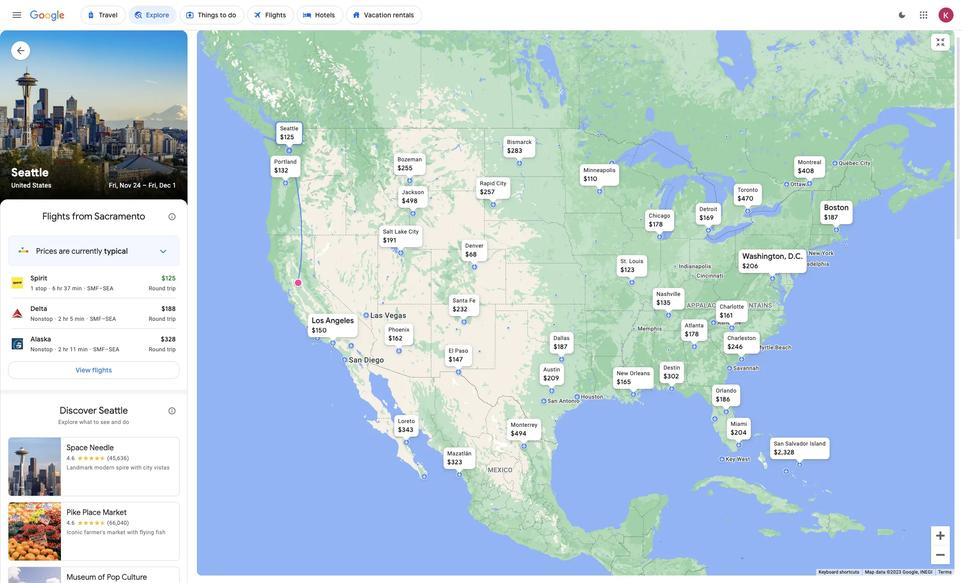 Task type: vqa. For each thing, say whether or not it's contained in the screenshot.


Task type: locate. For each thing, give the bounding box(es) containing it.
city right lake
[[409, 228, 419, 235]]

1 vertical spatial with
[[127, 529, 138, 536]]

2 left the 11
[[58, 346, 62, 353]]

round inside $125 round trip
[[149, 285, 166, 292]]

2 horizontal spatial city
[[861, 160, 871, 166]]

seattle up united states
[[11, 166, 49, 180]]

fri, left dec
[[149, 182, 158, 189]]

bismarck $283
[[507, 139, 532, 155]]

detroit $169
[[700, 206, 718, 222]]

2 horizontal spatial seattle
[[280, 125, 299, 132]]

sea up flights
[[109, 346, 119, 353]]

1 horizontal spatial san
[[548, 398, 558, 404]]

1 vertical spatial sea
[[106, 316, 116, 322]]

1 vertical spatial $178
[[685, 330, 699, 338]]

1 nonstop from the top
[[30, 316, 53, 322]]

494 US dollars text field
[[511, 429, 527, 437]]

68 US dollars text field
[[466, 250, 477, 258]]

sea right 5
[[106, 316, 116, 322]]

– up flights
[[105, 346, 109, 353]]

0 vertical spatial $125
[[280, 133, 294, 141]]

$187 inside dallas $187
[[554, 342, 568, 351]]

$178 for atlanta $178
[[685, 330, 699, 338]]

min right 5
[[75, 316, 85, 322]]

hr left the 11
[[63, 346, 68, 353]]

about these results image
[[161, 400, 183, 422]]

$178 down atlanta
[[685, 330, 699, 338]]

1 horizontal spatial city
[[497, 180, 507, 186]]

seattle up the and
[[99, 405, 128, 417]]

147 US dollars text field
[[449, 355, 463, 363]]

prices
[[36, 247, 57, 256]]

loading results progress bar
[[0, 30, 963, 32]]

trip down $188
[[167, 316, 176, 322]]

destin $302
[[664, 364, 681, 380]]

0 vertical spatial $187
[[824, 213, 839, 221]]

round inside $188 round trip
[[149, 316, 166, 322]]

about these results image
[[161, 206, 183, 228]]

main menu image
[[11, 9, 23, 21]]

$165
[[617, 377, 631, 386]]

seattle inside map region
[[280, 125, 299, 132]]

1 2 from the top
[[58, 316, 62, 322]]

new for new orleans $165
[[617, 370, 629, 376]]

smf – sea
[[87, 285, 114, 292], [90, 316, 116, 322], [93, 346, 119, 353]]

2 fri, from the left
[[149, 182, 158, 189]]

1 vertical spatial seattle
[[11, 166, 49, 180]]

nonstop down delta
[[30, 316, 53, 322]]

1 vertical spatial new
[[617, 370, 629, 376]]

nonstop
[[30, 316, 53, 322], [30, 346, 53, 353]]

0 vertical spatial 2
[[58, 316, 62, 322]]

0 horizontal spatial city
[[409, 228, 419, 235]]

smf for delta
[[90, 316, 102, 322]]

2 vertical spatial san
[[774, 440, 784, 447]]

187 US dollars text field
[[554, 342, 568, 351]]

1 horizontal spatial $125
[[280, 133, 294, 141]]

1 horizontal spatial new
[[809, 250, 821, 256]]

san inside san salvador island $2,328
[[774, 440, 784, 447]]

0 horizontal spatial san
[[349, 355, 362, 364]]

0 vertical spatial sea
[[103, 285, 114, 292]]

smf right '37'
[[87, 285, 99, 292]]

san left the diego
[[349, 355, 362, 364]]

0 vertical spatial with
[[131, 465, 142, 471]]

1 vertical spatial hr
[[63, 316, 68, 322]]

0 horizontal spatial $178
[[649, 220, 663, 228]]

city inside 'rapid city $257'
[[497, 180, 507, 186]]

asheville
[[718, 319, 742, 326]]

2 trip from the top
[[167, 316, 176, 322]]

pike
[[67, 508, 81, 518]]

with left flying
[[127, 529, 138, 536]]

san up 2328 us dollars text field at the bottom right of page
[[774, 440, 784, 447]]

 image left 2 hr 11 min
[[55, 346, 56, 353]]

with left city
[[131, 465, 142, 471]]

$191
[[383, 236, 396, 244]]

orleans
[[630, 370, 650, 376]]

2 vertical spatial round
[[149, 346, 166, 353]]

delta
[[30, 305, 47, 313]]

2 hr 5 min
[[58, 316, 85, 322]]

spirit image
[[12, 277, 23, 289]]

 image right '37'
[[84, 285, 85, 292]]

smf up flights
[[93, 346, 105, 353]]

smf – sea right 5
[[90, 316, 116, 322]]

victoria
[[282, 134, 303, 140]]

1 vertical spatial round
[[149, 316, 166, 322]]

 image
[[55, 315, 56, 323]]

round down $188 text field
[[149, 316, 166, 322]]

2 hr 11 min
[[58, 346, 88, 353]]

$187 down dallas
[[554, 342, 568, 351]]

atlanta
[[685, 322, 704, 329]]

$147
[[449, 355, 463, 363]]

round inside $328 round trip
[[149, 346, 166, 353]]

2 4.6 from the top
[[67, 520, 75, 526]]

1 horizontal spatial $178
[[685, 330, 699, 338]]

min right '37'
[[72, 285, 82, 292]]

loreto $343
[[398, 418, 415, 434]]

0 vertical spatial 4.6
[[67, 455, 75, 462]]

indianapolis
[[679, 263, 712, 269]]

1 horizontal spatial seattle
[[99, 405, 128, 417]]

0 horizontal spatial fri,
[[109, 182, 118, 189]]

stop
[[35, 285, 47, 292]]

$343
[[398, 425, 414, 434]]

2 vertical spatial smf
[[93, 346, 105, 353]]

hr left 5
[[63, 316, 68, 322]]

nashville $135
[[657, 291, 681, 307]]

with for space needle
[[131, 465, 142, 471]]

see
[[101, 419, 110, 426]]

min
[[72, 285, 82, 292], [75, 316, 85, 322], [78, 346, 88, 353]]

sea for $125
[[103, 285, 114, 292]]

2 horizontal spatial san
[[774, 440, 784, 447]]

york
[[822, 250, 834, 256]]

2 vertical spatial hr
[[63, 346, 68, 353]]

3 trip from the top
[[167, 346, 176, 353]]

0 vertical spatial san
[[349, 355, 362, 364]]

1 vertical spatial 2
[[58, 346, 62, 353]]

1 horizontal spatial  image
[[84, 285, 85, 292]]

new up "$165"
[[617, 370, 629, 376]]

prices are currently typical
[[36, 247, 128, 256]]

2 nonstop from the top
[[30, 346, 53, 353]]

0 vertical spatial seattle
[[280, 125, 299, 132]]

salt lake city $191
[[383, 228, 419, 244]]

162 US dollars text field
[[389, 334, 403, 342]]

smf – sea up flights
[[93, 346, 119, 353]]

4.6 inside 4.6 out of 5 stars from 66,040 reviews image
[[67, 520, 75, 526]]

smf right 5
[[90, 316, 102, 322]]

1 vertical spatial 4.6
[[67, 520, 75, 526]]

1 vertical spatial trip
[[167, 316, 176, 322]]

232 US dollars text field
[[453, 305, 468, 313]]

0 horizontal spatial $187
[[554, 342, 568, 351]]

$188 round trip
[[149, 305, 176, 322]]

– right "24" on the top
[[142, 182, 147, 189]]

2 2 from the top
[[58, 346, 62, 353]]

0 vertical spatial smf
[[87, 285, 99, 292]]

1 vertical spatial nonstop
[[30, 346, 53, 353]]

phoenix $162
[[389, 326, 410, 342]]

austin
[[544, 366, 561, 373]]

$125 up portland
[[280, 133, 294, 141]]

sea down typical
[[103, 285, 114, 292]]

trip inside $188 round trip
[[167, 316, 176, 322]]

seattle up 125 us dollars text box
[[280, 125, 299, 132]]

market
[[107, 529, 126, 536]]

$178 inside chicago $178
[[649, 220, 663, 228]]

los angeles $150
[[312, 316, 354, 334]]

0 vertical spatial round
[[149, 285, 166, 292]]

1 vertical spatial san
[[548, 398, 558, 404]]

$125 inside $125 round trip
[[162, 274, 176, 283]]

dallas
[[554, 335, 570, 341]]

1 vertical spatial city
[[497, 180, 507, 186]]

rapid
[[480, 180, 495, 186]]

data
[[876, 570, 886, 575]]

$187 down 'boston'
[[824, 213, 839, 221]]

trip inside $125 round trip
[[167, 285, 176, 292]]

farmer's
[[84, 529, 106, 536]]

flying
[[140, 529, 154, 536]]

key
[[726, 456, 736, 462]]

min for delta
[[75, 316, 85, 322]]

2 round from the top
[[149, 316, 166, 322]]

san antonio
[[548, 398, 580, 404]]

flights
[[42, 211, 70, 222]]

0 vertical spatial $178
[[649, 220, 663, 228]]

min right the 11
[[78, 346, 88, 353]]

2328 US dollars text field
[[774, 448, 795, 456]]

0 vertical spatial new
[[809, 250, 821, 256]]

new up philadelphia
[[809, 250, 821, 256]]

smf – sea right '37'
[[87, 285, 114, 292]]

seattle for seattle
[[11, 166, 49, 180]]

2 vertical spatial smf – sea
[[93, 346, 119, 353]]

1 vertical spatial $125
[[162, 274, 176, 283]]

3 round from the top
[[149, 346, 166, 353]]

0 vertical spatial 1
[[173, 182, 176, 189]]

fri, left nov
[[109, 182, 118, 189]]

minneapolis
[[584, 167, 616, 173]]

round down 125 us dollars text field
[[149, 285, 166, 292]]

trip down $328
[[167, 346, 176, 353]]

283 US dollars text field
[[507, 146, 523, 155]]

1 vertical spatial smf
[[90, 316, 102, 322]]

map data ©2023 google, inegi
[[865, 570, 933, 575]]

$125 inside seattle $125
[[280, 133, 294, 141]]

204 US dollars text field
[[731, 428, 747, 436]]

and
[[111, 419, 121, 426]]

323 US dollars text field
[[448, 458, 462, 466]]

market
[[103, 508, 127, 518]]

san
[[349, 355, 362, 364], [548, 398, 558, 404], [774, 440, 784, 447]]

0 vertical spatial nonstop
[[30, 316, 53, 322]]

– right '37'
[[99, 285, 103, 292]]

hr for delta
[[63, 316, 68, 322]]

$161
[[720, 311, 733, 319]]

sea
[[103, 285, 114, 292], [106, 316, 116, 322], [109, 346, 119, 353]]

1 vertical spatial smf – sea
[[90, 316, 116, 322]]

2 for delta
[[58, 316, 62, 322]]

1 fri, from the left
[[109, 182, 118, 189]]

chicago $178
[[649, 212, 671, 228]]

montreal
[[798, 159, 822, 165]]

pittsburgh
[[745, 254, 773, 260]]

sea for $328
[[109, 346, 119, 353]]

new york
[[809, 250, 834, 256]]

new inside new orleans $165
[[617, 370, 629, 376]]

1 horizontal spatial 1
[[173, 182, 176, 189]]

smf
[[87, 285, 99, 292], [90, 316, 102, 322], [93, 346, 105, 353]]

san left antonio
[[548, 398, 558, 404]]

2 vertical spatial city
[[409, 228, 419, 235]]

trip down 125 us dollars text field
[[167, 285, 176, 292]]

$68
[[466, 250, 477, 258]]

$302
[[664, 372, 679, 380]]

– right 5
[[102, 316, 106, 322]]

– for $328
[[105, 346, 109, 353]]

beach
[[776, 344, 792, 351]]

myrtle
[[757, 344, 774, 351]]

0 vertical spatial city
[[861, 160, 871, 166]]

denver $68
[[466, 242, 484, 258]]

169 US dollars text field
[[700, 213, 714, 222]]

1 horizontal spatial fri,
[[149, 182, 158, 189]]

1 round from the top
[[149, 285, 166, 292]]

2 vertical spatial sea
[[109, 346, 119, 353]]

san for san antonio
[[548, 398, 558, 404]]

museum of pop culture link
[[8, 567, 180, 583]]

rapid city $257
[[480, 180, 507, 196]]

0 vertical spatial hr
[[57, 285, 62, 292]]

hr right 6
[[57, 285, 62, 292]]

125 US dollars text field
[[280, 133, 294, 141]]

37
[[64, 285, 71, 292]]

$125 down the more details icon
[[162, 274, 176, 283]]

with for pike place market
[[127, 529, 138, 536]]

206 US dollars text field
[[743, 262, 759, 270]]

2 left 5
[[58, 316, 62, 322]]

1 vertical spatial $187
[[554, 342, 568, 351]]

round for $328
[[149, 346, 166, 353]]

ottawa
[[791, 181, 810, 187]]

0 horizontal spatial  image
[[55, 346, 56, 353]]

0 horizontal spatial seattle
[[11, 166, 49, 180]]

space needle
[[67, 443, 114, 453]]

 image
[[84, 285, 85, 292], [55, 346, 56, 353]]

1 horizontal spatial $187
[[824, 213, 839, 221]]

charleston
[[728, 335, 756, 341]]

city right québec on the top
[[861, 160, 871, 166]]

charleston $246
[[728, 335, 756, 351]]

with
[[131, 465, 142, 471], [127, 529, 138, 536]]

0 vertical spatial smf – sea
[[87, 285, 114, 292]]

1 vertical spatial min
[[75, 316, 85, 322]]

– for $125
[[99, 285, 103, 292]]

$186
[[716, 395, 731, 403]]

view smaller map image
[[935, 37, 947, 48]]

city inside salt lake city $191
[[409, 228, 419, 235]]

135 US dollars text field
[[657, 298, 671, 307]]

2 vertical spatial min
[[78, 346, 88, 353]]

city for québec city
[[861, 160, 871, 166]]

0 vertical spatial trip
[[167, 285, 176, 292]]

nonstop down 'alaska'
[[30, 346, 53, 353]]

portland $132
[[274, 158, 297, 174]]

philadelphia
[[797, 261, 830, 267]]

4.6 up the iconic
[[67, 520, 75, 526]]

4.6 down the space
[[67, 455, 75, 462]]

mountains
[[734, 301, 773, 309]]

smf – sea for delta
[[90, 316, 116, 322]]

1 vertical spatial 1
[[30, 285, 34, 292]]

trip inside $328 round trip
[[167, 346, 176, 353]]

city
[[143, 465, 153, 471]]

nonstop for alaska
[[30, 346, 53, 353]]

$169
[[700, 213, 714, 222]]

$178 down chicago
[[649, 220, 663, 228]]

(united
[[65, 568, 88, 576]]

round down $328
[[149, 346, 166, 353]]

4.6 inside 4.6 out of 5 stars from 45,636 reviews image
[[67, 455, 75, 462]]

of
[[98, 573, 105, 582]]

2 vertical spatial trip
[[167, 346, 176, 353]]

spire
[[116, 465, 129, 471]]

city right rapid
[[497, 180, 507, 186]]

trip for $125
[[167, 285, 176, 292]]

1 trip from the top
[[167, 285, 176, 292]]

$188
[[162, 305, 176, 313]]

$178 inside atlanta $178
[[685, 330, 699, 338]]

$187 inside boston $187
[[824, 213, 839, 221]]

1 right dec
[[173, 182, 176, 189]]

0 horizontal spatial new
[[617, 370, 629, 376]]

0 horizontal spatial $125
[[162, 274, 176, 283]]

english (united states) button
[[23, 564, 118, 579]]

1 4.6 from the top
[[67, 455, 75, 462]]

orlando
[[716, 387, 737, 394]]

terms link
[[939, 570, 952, 575]]

1 left stop
[[30, 285, 34, 292]]



Task type: describe. For each thing, give the bounding box(es) containing it.
125 US dollars text field
[[162, 274, 176, 283]]

fe
[[470, 297, 476, 304]]

209 US dollars text field
[[544, 374, 559, 382]]

trip for $188
[[167, 316, 176, 322]]

montreal $408
[[798, 159, 822, 175]]

what
[[79, 419, 92, 426]]

123 US dollars text field
[[621, 265, 635, 274]]

smf – sea for spirit
[[87, 285, 114, 292]]

google,
[[903, 570, 920, 575]]

191 US dollars text field
[[383, 236, 396, 244]]

states)
[[89, 568, 111, 576]]

québec city
[[839, 160, 871, 166]]

165 US dollars text field
[[617, 377, 631, 386]]

– for $188
[[102, 316, 106, 322]]

257 US dollars text field
[[480, 187, 495, 196]]

nashville
[[657, 291, 681, 297]]

4.6 for pike place market
[[67, 520, 75, 526]]

iconic farmer's market with flying fish
[[67, 529, 166, 536]]

toronto $470
[[738, 186, 758, 202]]

0 horizontal spatial 1
[[30, 285, 34, 292]]

302 US dollars text field
[[664, 372, 679, 380]]

dec
[[159, 182, 171, 189]]

flights from sacramento
[[42, 211, 145, 222]]

11
[[70, 346, 76, 353]]

keyboard shortcuts button
[[819, 569, 860, 576]]

are
[[59, 247, 70, 256]]

detroit
[[700, 206, 718, 212]]

4.6 out of 5 stars from 45,636 reviews image
[[67, 455, 129, 462]]

lake
[[395, 228, 407, 235]]

nov
[[120, 182, 131, 189]]

328 US dollars text field
[[161, 335, 176, 344]]

trip for $328
[[167, 346, 176, 353]]

santa
[[453, 297, 468, 304]]

4.6 for space needle
[[67, 455, 75, 462]]

from
[[72, 211, 92, 222]]

mazatlán $323
[[448, 450, 472, 466]]

atlanta $178
[[685, 322, 704, 338]]

408 US dollars text field
[[798, 166, 815, 175]]

st.
[[621, 258, 628, 264]]

iconic
[[67, 529, 83, 536]]

smf for spirit
[[87, 285, 99, 292]]

chicago
[[649, 212, 671, 219]]

key west
[[726, 456, 751, 462]]

mexico
[[488, 466, 513, 474]]

inegi
[[921, 570, 933, 575]]

english
[[41, 568, 63, 576]]

round for $125
[[149, 285, 166, 292]]

boston
[[824, 203, 849, 212]]

smf – sea for alaska
[[93, 346, 119, 353]]

charlotte
[[720, 303, 744, 310]]

jackson $498
[[402, 189, 424, 205]]

québec
[[839, 160, 859, 166]]

5
[[70, 316, 73, 322]]

dallas $187
[[554, 335, 570, 351]]

4.6 out of 5 stars from 66,040 reviews image
[[67, 519, 129, 527]]

2 for alaska
[[58, 346, 62, 353]]

nonstop for delta
[[30, 316, 53, 322]]

currently
[[72, 247, 102, 256]]

keyboard
[[819, 570, 839, 575]]

178 US dollars text field
[[685, 330, 699, 338]]

2 vertical spatial seattle
[[99, 405, 128, 417]]

myrtle beach
[[757, 344, 792, 351]]

hr for alaska
[[63, 346, 68, 353]]

d.c.
[[788, 252, 803, 261]]

498 US dollars text field
[[402, 196, 418, 205]]

seattle $125
[[280, 125, 299, 141]]

museum
[[67, 573, 96, 582]]

usd
[[144, 568, 157, 576]]

map region
[[154, 9, 963, 583]]

246 US dollars text field
[[728, 342, 743, 351]]

188 US dollars text field
[[162, 305, 176, 313]]

$110
[[584, 174, 598, 183]]

museum of pop culture
[[67, 573, 147, 582]]

smf for alaska
[[93, 346, 105, 353]]

1 vertical spatial  image
[[55, 346, 56, 353]]

usd button
[[126, 564, 164, 579]]

portland
[[274, 158, 297, 165]]

$498
[[402, 196, 418, 205]]

sacramento
[[94, 211, 145, 222]]

(66,040)
[[107, 520, 129, 526]]

fri, nov 24 – fri, dec 1
[[109, 182, 176, 189]]

$328
[[161, 335, 176, 344]]

delta image
[[12, 308, 23, 319]]

$204
[[731, 428, 747, 436]]

boston $187
[[824, 203, 849, 221]]

$328 round trip
[[149, 335, 176, 353]]

new for new york
[[809, 250, 821, 256]]

map
[[865, 570, 875, 575]]

appalachian mountains
[[687, 301, 773, 309]]

phoenix
[[389, 326, 410, 333]]

161 US dollars text field
[[720, 311, 733, 319]]

178 US dollars text field
[[649, 220, 663, 228]]

do
[[123, 419, 129, 426]]

343 US dollars text field
[[398, 425, 414, 434]]

states
[[32, 182, 52, 189]]

132 US dollars text field
[[274, 166, 288, 174]]

navigate back image
[[11, 41, 30, 60]]

round for $188
[[149, 316, 166, 322]]

sea for $188
[[106, 316, 116, 322]]

san for san diego
[[349, 355, 362, 364]]

$206
[[743, 262, 759, 270]]

$187 for boston
[[824, 213, 839, 221]]

$178 for chicago $178
[[649, 220, 663, 228]]

0 vertical spatial min
[[72, 285, 82, 292]]

toronto
[[738, 186, 758, 193]]

$187 for dallas
[[554, 342, 568, 351]]

110 US dollars text field
[[584, 174, 598, 183]]

186 US dollars text field
[[716, 395, 731, 403]]

seattle for seattle $125
[[280, 125, 299, 132]]

$283
[[507, 146, 523, 155]]

$470
[[738, 194, 754, 202]]

flights
[[92, 366, 112, 374]]

city for rapid city $257
[[497, 180, 507, 186]]

187 US dollars text field
[[824, 213, 839, 221]]

$162
[[389, 334, 403, 342]]

appalachian
[[687, 301, 733, 309]]

$150
[[312, 326, 327, 334]]

alaska image
[[12, 338, 23, 350]]

fish
[[156, 529, 166, 536]]

typical
[[104, 247, 128, 256]]

paso
[[455, 347, 469, 354]]

$408
[[798, 166, 815, 175]]

to
[[94, 419, 99, 426]]

255 US dollars text field
[[398, 163, 413, 172]]

more details image
[[152, 240, 175, 263]]

jackson
[[402, 189, 424, 195]]

monterrey $494
[[511, 421, 538, 437]]

miami $204
[[731, 421, 747, 436]]

0 vertical spatial  image
[[84, 285, 85, 292]]

pike place market
[[67, 508, 127, 518]]

santa fe $232
[[453, 297, 476, 313]]

change appearance image
[[891, 4, 914, 26]]

miami
[[731, 421, 747, 427]]

min for alaska
[[78, 346, 88, 353]]

$246
[[728, 342, 743, 351]]

24
[[133, 182, 141, 189]]

explore what to see and do
[[58, 419, 129, 426]]

470 US dollars text field
[[738, 194, 754, 202]]

place
[[83, 508, 101, 518]]

terms
[[939, 570, 952, 575]]

$257
[[480, 187, 495, 196]]

savannah
[[734, 365, 759, 371]]

150 US dollars text field
[[312, 326, 327, 334]]



